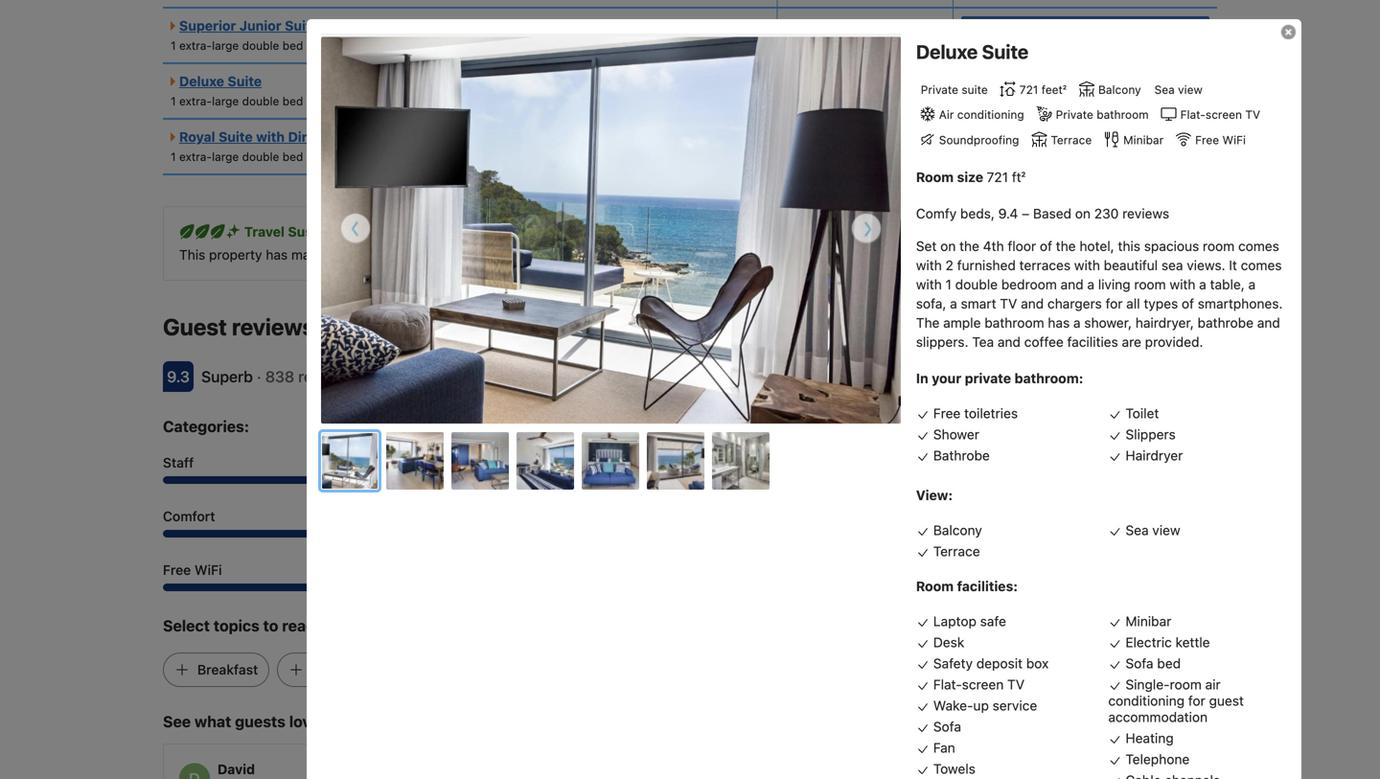 Task type: describe. For each thing, give the bounding box(es) containing it.
scored 9.3 element
[[163, 362, 194, 392]]

guests
[[235, 713, 286, 731]]

feet²
[[1042, 83, 1067, 96]]

subscribing
[[608, 247, 680, 263]]

see for see availability
[[1112, 321, 1136, 337]]

double down junior
[[242, 39, 279, 52]]

0 vertical spatial of
[[1040, 238, 1053, 254]]

large for royal
[[212, 150, 239, 164]]

hotel,
[[1080, 238, 1115, 254]]

smartphones.
[[1198, 296, 1283, 312]]

this
[[179, 247, 205, 263]]

1 1 extra-large double bed from the top
[[171, 39, 303, 52]]

1 horizontal spatial on
[[1076, 206, 1091, 221]]

and down bedroom
[[1021, 296, 1044, 312]]

1 vertical spatial comes
[[1241, 257, 1282, 273]]

made
[[291, 247, 326, 263]]

1 vertical spatial all
[[395, 370, 409, 386]]

one
[[700, 247, 723, 263]]

0 vertical spatial or
[[330, 39, 341, 52]]

floor
[[1008, 238, 1037, 254]]

facilities:
[[957, 579, 1018, 594]]

guest
[[1210, 693, 1244, 709]]

1 sustainability from the left
[[505, 247, 586, 263]]

free toiletries
[[934, 406, 1018, 421]]

deluxe suite link
[[171, 74, 262, 89]]

learn more
[[1131, 247, 1201, 263]]

sustainable
[[288, 224, 366, 240]]

1 horizontal spatial free wifi
[[1196, 133, 1246, 147]]

room size 721 ft²
[[916, 169, 1026, 185]]

1 extra- from the top
[[179, 39, 212, 52]]

ample
[[944, 315, 981, 331]]

elaine
[[931, 762, 971, 778]]

with up sofa,
[[916, 277, 942, 292]]

sofa for sofa
[[934, 719, 962, 735]]

1 vertical spatial balcony
[[934, 522, 983, 538]]

sofa,
[[916, 296, 947, 312]]

toiletries
[[965, 406, 1018, 421]]

and down smartphones.
[[1258, 315, 1281, 331]]

1 horizontal spatial flat-screen tv
[[1181, 108, 1261, 121]]

bathroom:
[[1015, 371, 1084, 386]]

royal suite with direct pool access link
[[171, 129, 411, 145]]

0 horizontal spatial flat-
[[934, 677, 962, 693]]

1 horizontal spatial deluxe suite
[[916, 40, 1029, 63]]

hairdryer,
[[1136, 315, 1194, 331]]

1 vertical spatial sea view
[[1126, 522, 1181, 538]]

0 horizontal spatial wifi
[[195, 563, 222, 578]]

1 vertical spatial to
[[263, 617, 278, 635]]

safety
[[934, 656, 973, 672]]

box
[[1027, 656, 1049, 672]]

what
[[195, 713, 231, 731]]

0 vertical spatial tv
[[1246, 108, 1261, 121]]

0 vertical spatial sea
[[1155, 83, 1175, 96]]

0 vertical spatial bathroom
[[1097, 108, 1149, 121]]

0 vertical spatial balcony
[[1099, 83, 1142, 96]]

it
[[1230, 257, 1238, 273]]

up
[[974, 698, 989, 714]]

0 vertical spatial conditioning
[[958, 108, 1025, 121]]

double up royal suite with direct pool access link
[[242, 95, 279, 108]]

certifications.
[[931, 247, 1016, 263]]

with down hotel, at the top of page
[[1075, 257, 1101, 273]]

electric kettle
[[1126, 635, 1211, 650]]

set on the 4th floor of the hotel, this spacious room comes with 2 furnished terraces with beautiful sea views. it comes with 1 double bedroom and a living room with a table, a sofa, a smart tv and chargers for all types of smartphones. the ample bathroom has a shower, hairdryer, bathrobe and slippers. tea and coffee facilities are provided.
[[916, 238, 1283, 350]]

conditioning inside "single-room air conditioning for guest accommodation"
[[1109, 693, 1185, 709]]

0 horizontal spatial the
[[333, 713, 357, 731]]

reviews right read
[[413, 370, 460, 386]]

toilet
[[1126, 406, 1160, 421]]

4th
[[983, 238, 1004, 254]]

travel
[[244, 224, 285, 240]]

most:
[[361, 713, 404, 731]]

commitments
[[364, 247, 448, 263]]

a left living
[[1088, 277, 1095, 292]]

read
[[360, 370, 392, 386]]

1 vertical spatial access
[[364, 129, 411, 145]]

2 inside set on the 4th floor of the hotel, this spacious room comes with 2 furnished terraces with beautiful sea views. it comes with 1 double bedroom and a living room with a table, a sofa, a smart tv and chargers for all types of smartphones. the ample bathroom has a shower, hairdryer, bathrobe and slippers. tea and coffee facilities are provided.
[[946, 257, 954, 273]]

read
[[282, 617, 316, 635]]

0 horizontal spatial free
[[163, 563, 191, 578]]

facilities
[[522, 455, 578, 471]]

towards
[[452, 247, 501, 263]]

level
[[369, 224, 404, 240]]

1 large from the top
[[212, 39, 239, 52]]

1 horizontal spatial pool
[[398, 18, 427, 34]]

soundproofing
[[939, 133, 1020, 147]]

1 vertical spatial minibar
[[1126, 614, 1172, 629]]

this property has made huge commitments towards sustainability by subscribing to one or more third party sustainability certifications.
[[179, 247, 1016, 263]]

loved
[[289, 713, 329, 731]]

safe
[[981, 614, 1007, 629]]

photo of deluxe suite #3 image
[[452, 432, 509, 490]]

suite
[[962, 83, 988, 96]]

private suite
[[921, 83, 988, 96]]

bed down royal suite with direct pool access link
[[283, 150, 303, 164]]

in
[[916, 371, 929, 386]]

beds
[[391, 39, 417, 52]]

extra- for deluxe suite
[[179, 95, 212, 108]]

heating
[[1126, 731, 1174, 746]]

the
[[916, 315, 940, 331]]

towels
[[934, 761, 976, 777]]

this
[[1118, 238, 1141, 254]]

1 horizontal spatial access
[[430, 18, 478, 34]]

230
[[1095, 206, 1119, 221]]

reviews inside "element"
[[232, 314, 315, 341]]

1 vertical spatial pool
[[332, 129, 361, 145]]

facilities 9.3 meter
[[522, 477, 858, 484]]

9.4
[[999, 206, 1019, 221]]

royal suite with direct pool access
[[179, 129, 411, 145]]

reviews right 838
[[298, 368, 353, 386]]

1 more from the left
[[743, 247, 775, 263]]

sofa bed
[[1126, 656, 1181, 672]]

2 horizontal spatial the
[[1056, 238, 1076, 254]]

0 vertical spatial free
[[1196, 133, 1220, 147]]

1 horizontal spatial 721
[[1020, 83, 1039, 96]]

with right royal
[[256, 129, 285, 145]]

shower
[[934, 427, 980, 442]]

spacious
[[1145, 238, 1200, 254]]

0 horizontal spatial has
[[266, 247, 288, 263]]

extra- for royal suite with direct pool access
[[179, 150, 212, 164]]

1 horizontal spatial free
[[934, 406, 961, 421]]

bathrobe
[[1198, 315, 1254, 331]]

more inside button
[[1170, 247, 1201, 263]]

1 vertical spatial direct
[[288, 129, 328, 145]]

terraces
[[1020, 257, 1071, 273]]

david
[[218, 762, 255, 778]]

suite down junior
[[228, 74, 262, 89]]

telephone
[[1126, 752, 1190, 767]]

coffee
[[1025, 334, 1064, 350]]

room inside "single-room air conditioning for guest accommodation"
[[1170, 677, 1202, 693]]

0 vertical spatial sea view
[[1155, 83, 1203, 96]]

fan
[[934, 740, 956, 756]]

staff
[[163, 455, 194, 471]]

on inside set on the 4th floor of the hotel, this spacious room comes with 2 furnished terraces with beautiful sea views. it comes with 1 double bedroom and a living room with a table, a sofa, a smart tv and chargers for all types of smartphones. the ample bathroom has a shower, hairdryer, bathrobe and slippers. tea and coffee facilities are provided.
[[941, 238, 956, 254]]

categories:
[[163, 418, 249, 436]]

1 vertical spatial photo of deluxe suite #1 image
[[322, 433, 380, 491]]

1 vertical spatial view
[[1153, 522, 1181, 538]]

sea
[[1162, 257, 1184, 273]]

0 horizontal spatial deluxe suite
[[179, 74, 262, 89]]

select topics to read reviews:
[[163, 617, 382, 635]]

has inside set on the 4th floor of the hotel, this spacious room comes with 2 furnished terraces with beautiful sea views. it comes with 1 double bedroom and a living room with a table, a sofa, a smart tv and chargers for all types of smartphones. the ample bathroom has a shower, hairdryer, bathrobe and slippers. tea and coffee facilities are provided.
[[1048, 315, 1070, 331]]

1 horizontal spatial flat-
[[1181, 108, 1206, 121]]

1 vertical spatial 721
[[987, 169, 1009, 185]]

2 sustainability from the left
[[846, 247, 927, 263]]

1 vertical spatial free wifi
[[163, 563, 222, 578]]

0 horizontal spatial room
[[1135, 277, 1167, 292]]

bed up royal suite with direct pool access link
[[283, 95, 303, 108]]

party
[[810, 247, 843, 263]]

0 horizontal spatial sea
[[1126, 522, 1149, 538]]

with down set
[[916, 257, 942, 273]]

facilities
[[1068, 334, 1119, 350]]

availability
[[1139, 321, 1206, 337]]

–
[[1022, 206, 1030, 221]]

a down chargers
[[1074, 315, 1081, 331]]



Task type: locate. For each thing, give the bounding box(es) containing it.
0 vertical spatial terrace
[[1051, 133, 1092, 147]]

3 extra- from the top
[[179, 150, 212, 164]]

0 vertical spatial has
[[266, 247, 288, 263]]

3+
[[407, 224, 425, 240]]

721
[[1020, 83, 1039, 96], [987, 169, 1009, 185]]

0 vertical spatial flat-
[[1181, 108, 1206, 121]]

on right set
[[941, 238, 956, 254]]

1 vertical spatial screen
[[962, 677, 1004, 693]]

superior junior suite with direct pool access link
[[171, 18, 478, 34]]

or
[[330, 39, 341, 52], [727, 247, 739, 263]]

select
[[163, 617, 210, 635]]

2 horizontal spatial free
[[1196, 133, 1220, 147]]

see inside button
[[1112, 321, 1136, 337]]

safety deposit box
[[934, 656, 1049, 672]]

private for private suite
[[921, 83, 959, 96]]

2 more from the left
[[1170, 247, 1201, 263]]

junior
[[240, 18, 282, 34]]

minibar up electric
[[1126, 614, 1172, 629]]

0 vertical spatial photo of deluxe suite #1 image
[[321, 37, 901, 424]]

room left size
[[916, 169, 954, 185]]

has down travel
[[266, 247, 288, 263]]

0 horizontal spatial terrace
[[934, 544, 981, 559]]

terrace down private bathroom in the top right of the page
[[1051, 133, 1092, 147]]

extra- down royal
[[179, 150, 212, 164]]

1 vertical spatial room
[[1135, 277, 1167, 292]]

0 horizontal spatial access
[[364, 129, 411, 145]]

conditioning up soundproofing
[[958, 108, 1025, 121]]

types
[[1144, 296, 1179, 312]]

based
[[1034, 206, 1072, 221]]

1 extra-large double bed for deluxe
[[171, 95, 303, 108]]

deluxe up private suite
[[916, 40, 978, 63]]

size
[[957, 169, 984, 185]]

extra- down superior
[[179, 39, 212, 52]]

photo of deluxe suite #5 image
[[582, 432, 640, 490]]

topics
[[214, 617, 260, 635]]

721 feet²
[[1020, 83, 1067, 96]]

2 vertical spatial free
[[163, 563, 191, 578]]

comfy beds, 9.4 –                       based on  230 reviews
[[916, 206, 1170, 221]]

large down royal
[[212, 150, 239, 164]]

photo of deluxe suite #2 image
[[386, 432, 444, 490]]

0 horizontal spatial flat-screen tv
[[934, 677, 1025, 693]]

1 horizontal spatial private
[[1056, 108, 1094, 121]]

laptop safe
[[934, 614, 1007, 629]]

beautiful
[[1104, 257, 1158, 273]]

0 horizontal spatial all
[[395, 370, 409, 386]]

2 vertical spatial 1 extra-large double bed
[[171, 150, 303, 164]]

reviews up this
[[1123, 206, 1170, 221]]

sofa up fan
[[934, 719, 962, 735]]

1 extra-large double bed down junior
[[171, 39, 303, 52]]

721 left feet²
[[1020, 83, 1039, 96]]

0 vertical spatial direct
[[354, 18, 395, 34]]

suite up 'suite'
[[982, 40, 1029, 63]]

room facilities: ​
[[916, 579, 1022, 594]]

bathroom inside set on the 4th floor of the hotel, this spacious room comes with 2 furnished terraces with beautiful sea views. it comes with 1 double bedroom and a living room with a table, a sofa, a smart tv and chargers for all types of smartphones. the ample bathroom has a shower, hairdryer, bathrobe and slippers. tea and coffee facilities are provided.
[[985, 315, 1045, 331]]

1 room from the top
[[916, 169, 954, 185]]

all inside set on the 4th floor of the hotel, this spacious room comes with 2 furnished terraces with beautiful sea views. it comes with 1 double bedroom and a living room with a table, a sofa, a smart tv and chargers for all types of smartphones. the ample bathroom has a shower, hairdryer, bathrobe and slippers. tea and coffee facilities are provided.
[[1127, 296, 1141, 312]]

1 horizontal spatial wifi
[[1223, 133, 1246, 147]]

pool up the beds
[[398, 18, 427, 34]]

deluxe suite down superior
[[179, 74, 262, 89]]

1 extra-large double bed down deluxe suite link on the left top of the page
[[171, 95, 303, 108]]

pool down single
[[332, 129, 361, 145]]

superb
[[201, 368, 253, 386]]

a down views.
[[1200, 277, 1207, 292]]

comes right "it"
[[1241, 257, 1282, 273]]

to left read
[[263, 617, 278, 635]]

room
[[916, 169, 954, 185], [916, 579, 954, 594]]

0 vertical spatial view
[[1179, 83, 1203, 96]]

learn
[[1131, 247, 1166, 263]]

single-room air conditioning for guest accommodation
[[1109, 677, 1244, 725]]

for down living
[[1106, 296, 1123, 312]]

room left air
[[1170, 677, 1202, 693]]

0 horizontal spatial see
[[163, 713, 191, 731]]

room
[[1203, 238, 1235, 254], [1135, 277, 1167, 292], [1170, 677, 1202, 693]]

0 horizontal spatial bathroom
[[985, 315, 1045, 331]]

reviews up "superb · 838 reviews"
[[232, 314, 315, 341]]

photo of deluxe suite #4 image
[[517, 432, 574, 490]]

private for private bathroom
[[1056, 108, 1094, 121]]

rated superb element
[[201, 368, 253, 386]]

bathrobe
[[934, 448, 990, 464]]

deluxe suite up 'suite'
[[916, 40, 1029, 63]]

pool
[[398, 18, 427, 34], [332, 129, 361, 145]]

royal
[[179, 129, 215, 145]]

electric
[[1126, 635, 1172, 650]]

see
[[1112, 321, 1136, 337], [163, 713, 191, 731]]

0 horizontal spatial on
[[941, 238, 956, 254]]

0 horizontal spatial sustainability
[[505, 247, 586, 263]]

2 large from the top
[[212, 95, 239, 108]]

2
[[345, 39, 352, 52], [946, 257, 954, 273]]

0 horizontal spatial free wifi
[[163, 563, 222, 578]]

for inside set on the 4th floor of the hotel, this spacious room comes with 2 furnished terraces with beautiful sea views. it comes with 1 double bedroom and a living room with a table, a sofa, a smart tv and chargers for all types of smartphones. the ample bathroom has a shower, hairdryer, bathrobe and slippers. tea and coffee facilities are provided.
[[1106, 296, 1123, 312]]

2 left the "furnished"
[[946, 257, 954, 273]]

or right one
[[727, 247, 739, 263]]

1 horizontal spatial sustainability
[[846, 247, 927, 263]]

double up the smart
[[956, 277, 998, 292]]

reviews:
[[319, 617, 382, 635]]

1 horizontal spatial the
[[960, 238, 980, 254]]

3 large from the top
[[212, 150, 239, 164]]

0 vertical spatial screen
[[1206, 108, 1243, 121]]

1 horizontal spatial sofa
[[1126, 656, 1154, 672]]

double inside set on the 4th floor of the hotel, this spacious room comes with 2 furnished terraces with beautiful sea views. it comes with 1 double bedroom and a living room with a table, a sofa, a smart tv and chargers for all types of smartphones. the ample bathroom has a shower, hairdryer, bathrobe and slippers. tea and coffee facilities are provided.
[[956, 277, 998, 292]]

deposit
[[977, 656, 1023, 672]]

conditioning down the single-
[[1109, 693, 1185, 709]]

sustainability right party
[[846, 247, 927, 263]]

2 1 extra-large double bed from the top
[[171, 95, 303, 108]]

1 vertical spatial 2
[[946, 257, 954, 273]]

with down sea
[[1170, 277, 1196, 292]]

·
[[257, 368, 261, 386]]

0 horizontal spatial or
[[330, 39, 341, 52]]

1 vertical spatial room
[[916, 579, 954, 594]]

2 left single
[[345, 39, 352, 52]]

see for see what guests loved the most:
[[163, 713, 191, 731]]

1 horizontal spatial terrace
[[1051, 133, 1092, 147]]

all down living
[[1127, 296, 1141, 312]]

1 vertical spatial of
[[1182, 296, 1195, 312]]

comfort 9.6 meter
[[163, 530, 499, 538]]

1 vertical spatial sea
[[1126, 522, 1149, 538]]

3 1 extra-large double bed from the top
[[171, 150, 303, 164]]

staff 9.6 meter
[[163, 477, 499, 484]]

a
[[1088, 277, 1095, 292], [1200, 277, 1207, 292], [1249, 277, 1256, 292], [950, 296, 958, 312], [1074, 315, 1081, 331]]

2 room from the top
[[916, 579, 954, 594]]

third
[[778, 247, 807, 263]]

721 left 'ft²'
[[987, 169, 1009, 185]]

service
[[993, 698, 1038, 714]]

minibar
[[1124, 133, 1164, 147], [1126, 614, 1172, 629]]

bedroom
[[1002, 277, 1057, 292]]

furnished
[[958, 257, 1016, 273]]

room for room facilities: ​
[[916, 579, 954, 594]]

1 vertical spatial private
[[1056, 108, 1094, 121]]

tv inside set on the 4th floor of the hotel, this spacious room comes with 2 furnished terraces with beautiful sea views. it comes with 1 double bedroom and a living room with a table, a sofa, a smart tv and chargers for all types of smartphones. the ample bathroom has a shower, hairdryer, bathrobe and slippers. tea and coffee facilities are provided.
[[1000, 296, 1018, 312]]

for
[[1106, 296, 1123, 312], [1189, 693, 1206, 709]]

ft²
[[1012, 169, 1026, 185]]

1 horizontal spatial of
[[1182, 296, 1195, 312]]

on left 230
[[1076, 206, 1091, 221]]

flat-screen tv
[[1181, 108, 1261, 121], [934, 677, 1025, 693]]

0 horizontal spatial 2
[[345, 39, 352, 52]]

room up views.
[[1203, 238, 1235, 254]]

private bathroom
[[1056, 108, 1149, 121]]

cleanliness
[[881, 455, 954, 471]]

1 vertical spatial for
[[1189, 693, 1206, 709]]

extra- down deluxe suite link on the left top of the page
[[179, 95, 212, 108]]

bed down superior junior suite with direct pool access link
[[283, 39, 303, 52]]

1 horizontal spatial deluxe
[[916, 40, 978, 63]]

0 horizontal spatial sofa
[[934, 719, 962, 735]]

2 horizontal spatial room
[[1203, 238, 1235, 254]]

1 horizontal spatial screen
[[1206, 108, 1243, 121]]

0 vertical spatial extra-
[[179, 39, 212, 52]]

1 vertical spatial on
[[941, 238, 956, 254]]

sea
[[1155, 83, 1175, 96], [1126, 522, 1149, 538]]

sustainability left by
[[505, 247, 586, 263]]

balcony
[[1099, 83, 1142, 96], [934, 522, 983, 538]]

sofa up the single-
[[1126, 656, 1154, 672]]

and right tea at the top
[[998, 334, 1021, 350]]

and up chargers
[[1061, 277, 1084, 292]]

0 horizontal spatial screen
[[962, 677, 1004, 693]]

photo of deluxe suite #1 image
[[321, 37, 901, 424], [322, 433, 380, 491]]

0 vertical spatial wifi
[[1223, 133, 1246, 147]]

sofa for sofa bed
[[1126, 656, 1154, 672]]

a up smartphones.
[[1249, 277, 1256, 292]]

2 vertical spatial large
[[212, 150, 239, 164]]

free
[[1196, 133, 1220, 147], [934, 406, 961, 421], [163, 563, 191, 578]]

room up types
[[1135, 277, 1167, 292]]

deluxe up royal
[[179, 74, 224, 89]]

large
[[212, 39, 239, 52], [212, 95, 239, 108], [212, 150, 239, 164]]

0 vertical spatial flat-screen tv
[[1181, 108, 1261, 121]]

single-
[[1126, 677, 1170, 693]]

desk
[[934, 635, 965, 650]]

photo of deluxe suite #6 image
[[647, 432, 705, 490]]

or down superior junior suite with direct pool access
[[330, 39, 341, 52]]

smart
[[961, 296, 997, 312]]

a up ample
[[950, 296, 958, 312]]

conditioning
[[958, 108, 1025, 121], [1109, 693, 1185, 709]]

room for room size 721 ft²
[[916, 169, 954, 185]]

the up terraces
[[1056, 238, 1076, 254]]

1 vertical spatial bathroom
[[985, 315, 1045, 331]]

with up 2 single beds on the left
[[322, 18, 351, 34]]

0 horizontal spatial conditioning
[[958, 108, 1025, 121]]

superior junior suite with direct pool access
[[179, 18, 478, 34]]

location 9.5 meter
[[881, 530, 1218, 538]]

to left one
[[684, 247, 696, 263]]

1 horizontal spatial 2
[[946, 257, 954, 273]]

balcony down view:
[[934, 522, 983, 538]]

guest reviews element
[[163, 312, 1093, 343]]

1 horizontal spatial sea
[[1155, 83, 1175, 96]]

table,
[[1211, 277, 1245, 292]]

chargers
[[1048, 296, 1102, 312]]

large down superior
[[212, 39, 239, 52]]

suite
[[285, 18, 319, 34], [982, 40, 1029, 63], [228, 74, 262, 89], [219, 129, 253, 145]]

large for deluxe
[[212, 95, 239, 108]]

suite right junior
[[285, 18, 319, 34]]

0 vertical spatial room
[[1203, 238, 1235, 254]]

0 vertical spatial 1 extra-large double bed
[[171, 39, 303, 52]]

comes up table,
[[1239, 238, 1280, 254]]

for down air
[[1189, 693, 1206, 709]]

your
[[932, 371, 962, 386]]

terrace up room facilities: ​
[[934, 544, 981, 559]]

1 horizontal spatial all
[[1127, 296, 1141, 312]]

838
[[265, 368, 294, 386]]

1 extra-large double bed for royal
[[171, 150, 303, 164]]

1 vertical spatial or
[[727, 247, 739, 263]]

1 inside set on the 4th floor of the hotel, this spacious room comes with 2 furnished terraces with beautiful sea views. it comes with 1 double bedroom and a living room with a table, a sofa, a smart tv and chargers for all types of smartphones. the ample bathroom has a shower, hairdryer, bathrobe and slippers. tea and coffee facilities are provided.
[[946, 277, 952, 292]]

0 vertical spatial access
[[430, 18, 478, 34]]

2 vertical spatial room
[[1170, 677, 1202, 693]]

all
[[1127, 296, 1141, 312], [395, 370, 409, 386]]

double
[[242, 39, 279, 52], [242, 95, 279, 108], [242, 150, 279, 164], [956, 277, 998, 292]]

wake-up service
[[934, 698, 1038, 714]]

0 horizontal spatial to
[[263, 617, 278, 635]]

0 vertical spatial minibar
[[1124, 133, 1164, 147]]

0 vertical spatial deluxe
[[916, 40, 978, 63]]

1 horizontal spatial to
[[684, 247, 696, 263]]

0 vertical spatial deluxe suite
[[916, 40, 1029, 63]]

flat- right private bathroom in the top right of the page
[[1181, 108, 1206, 121]]

tv
[[1246, 108, 1261, 121], [1000, 296, 1018, 312], [1008, 677, 1025, 693]]

superb · 838 reviews
[[201, 368, 353, 386]]

learn more button
[[1131, 246, 1201, 265]]

review categories element
[[163, 415, 249, 438]]

superior
[[179, 18, 236, 34]]

bed down electric kettle
[[1158, 656, 1181, 672]]

sea view
[[1155, 83, 1203, 96], [1126, 522, 1181, 538]]

slippers.
[[916, 334, 969, 350]]

has up coffee
[[1048, 315, 1070, 331]]

1 vertical spatial large
[[212, 95, 239, 108]]

1 vertical spatial sofa
[[934, 719, 962, 735]]

see what guests loved the most:
[[163, 713, 404, 731]]

comes
[[1239, 238, 1280, 254], [1241, 257, 1282, 273]]

hairdryer
[[1126, 448, 1184, 464]]

1 extra-large double bed down royal
[[171, 150, 303, 164]]

of right types
[[1182, 296, 1195, 312]]

for inside "single-room air conditioning for guest accommodation"
[[1189, 693, 1206, 709]]

large down deluxe suite link on the left top of the page
[[212, 95, 239, 108]]

huge
[[329, 247, 360, 263]]

double down royal suite with direct pool access link
[[242, 150, 279, 164]]

air conditioning
[[939, 108, 1025, 121]]

2 vertical spatial tv
[[1008, 677, 1025, 693]]

suite right royal
[[219, 129, 253, 145]]

sofa
[[1126, 656, 1154, 672], [934, 719, 962, 735]]

0 vertical spatial on
[[1076, 206, 1091, 221]]

free wifi 9.0 meter
[[163, 584, 499, 592]]

to
[[684, 247, 696, 263], [263, 617, 278, 635]]

0 vertical spatial comes
[[1239, 238, 1280, 254]]

1 horizontal spatial or
[[727, 247, 739, 263]]

minibar down private bathroom in the top right of the page
[[1124, 133, 1164, 147]]

0 horizontal spatial 721
[[987, 169, 1009, 185]]

of up terraces
[[1040, 238, 1053, 254]]

private up air
[[921, 83, 959, 96]]

the right loved
[[333, 713, 357, 731]]

read all reviews
[[360, 370, 460, 386]]

0 vertical spatial private
[[921, 83, 959, 96]]

1 vertical spatial free
[[934, 406, 961, 421]]

the left 4th
[[960, 238, 980, 254]]

0 vertical spatial to
[[684, 247, 696, 263]]

extra-
[[179, 39, 212, 52], [179, 95, 212, 108], [179, 150, 212, 164]]

balcony up private bathroom in the top right of the page
[[1099, 83, 1142, 96]]

access
[[430, 18, 478, 34], [364, 129, 411, 145]]

photo of deluxe suite #7 image
[[712, 432, 770, 490]]

1 horizontal spatial room
[[1170, 677, 1202, 693]]

0 horizontal spatial direct
[[288, 129, 328, 145]]

2 extra- from the top
[[179, 95, 212, 108]]

1 horizontal spatial direct
[[354, 18, 395, 34]]

beds,
[[961, 206, 995, 221]]

0 horizontal spatial balcony
[[934, 522, 983, 538]]

1 vertical spatial deluxe
[[179, 74, 224, 89]]

1 vertical spatial see
[[163, 713, 191, 731]]

room up 'laptop'
[[916, 579, 954, 594]]

all right read
[[395, 370, 409, 386]]

1 horizontal spatial conditioning
[[1109, 693, 1185, 709]]

9.6
[[479, 455, 499, 471]]

private down feet²
[[1056, 108, 1094, 121]]

1 horizontal spatial for
[[1189, 693, 1206, 709]]

slippers
[[1126, 427, 1176, 442]]

flat- down safety
[[934, 677, 962, 693]]

1 horizontal spatial more
[[1170, 247, 1201, 263]]

set
[[916, 238, 937, 254]]



Task type: vqa. For each thing, say whether or not it's contained in the screenshot.
sofa associated with Sofa
yes



